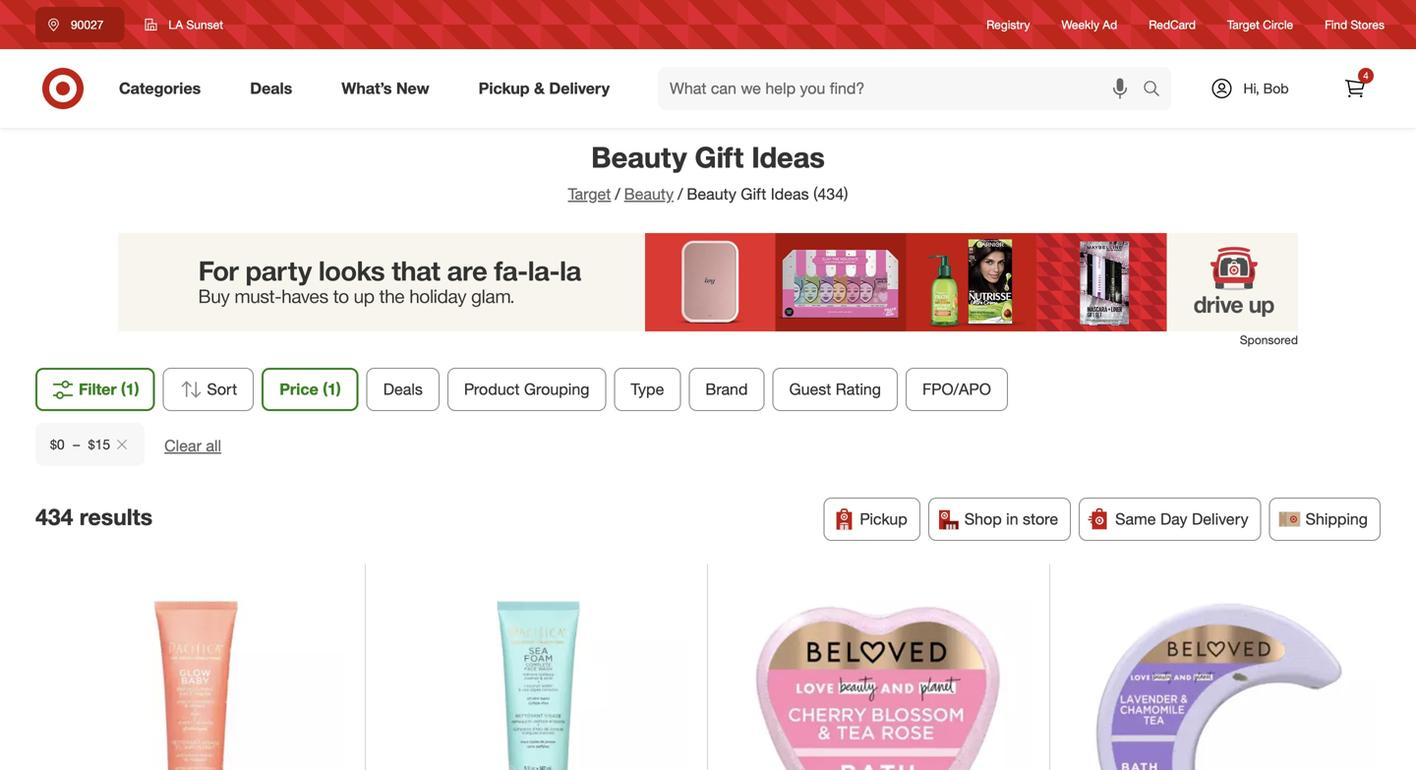 Task type: vqa. For each thing, say whether or not it's contained in the screenshot.
BELOVED LAVENDER AND CHAMOMILE TEA BATH BOMB - 4OZ image
yes



Task type: describe. For each thing, give the bounding box(es) containing it.
pickup & delivery link
[[462, 67, 635, 110]]

shop
[[965, 510, 1002, 529]]

delivery for pickup & delivery
[[549, 79, 610, 98]]

bob
[[1264, 80, 1289, 97]]

type button
[[614, 368, 681, 411]]

clear
[[164, 436, 202, 456]]

weekly ad link
[[1062, 16, 1118, 33]]

delivery for same day delivery
[[1193, 510, 1249, 529]]

find stores link
[[1325, 16, 1385, 33]]

pickup & delivery
[[479, 79, 610, 98]]

find stores
[[1325, 17, 1385, 32]]

$0  –  $15
[[50, 436, 110, 453]]

la sunset button
[[132, 7, 236, 42]]

la
[[169, 17, 183, 32]]

filter (1)
[[79, 380, 139, 399]]

beauty link
[[624, 184, 674, 204]]

beauty gift ideas target / beauty / beauty gift ideas (434)
[[568, 140, 849, 204]]

pickup for pickup & delivery
[[479, 79, 530, 98]]

sort
[[207, 380, 237, 399]]

shop in store
[[965, 510, 1059, 529]]

product
[[464, 380, 520, 399]]

(1) for price (1)
[[323, 380, 341, 399]]

fpo/apo button
[[906, 368, 1008, 411]]

what's new link
[[325, 67, 454, 110]]

1 vertical spatial ideas
[[771, 184, 809, 204]]

$0  –  $15 button
[[35, 423, 145, 466]]

advertisement region
[[118, 233, 1299, 331]]

registry
[[987, 17, 1031, 32]]

2 / from the left
[[678, 184, 683, 204]]

deals for the deals button at the left of the page
[[383, 380, 423, 399]]

clear all
[[164, 436, 221, 456]]

price (1)
[[280, 380, 341, 399]]

target inside beauty gift ideas target / beauty / beauty gift ideas (434)
[[568, 184, 611, 204]]

categories link
[[102, 67, 226, 110]]

(1) for filter (1)
[[121, 380, 139, 399]]

rating
[[836, 380, 882, 399]]

same
[[1116, 510, 1157, 529]]

4
[[1364, 69, 1369, 82]]

deals button
[[367, 368, 440, 411]]

$0
[[50, 436, 65, 453]]

ad
[[1103, 17, 1118, 32]]

434
[[35, 503, 73, 531]]

$15
[[88, 436, 110, 453]]

hi,
[[1244, 80, 1260, 97]]

circle
[[1264, 17, 1294, 32]]

0 vertical spatial ideas
[[752, 140, 825, 175]]

search button
[[1134, 67, 1182, 114]]

&
[[534, 79, 545, 98]]

redcard
[[1149, 17, 1197, 32]]

same day delivery button
[[1080, 498, 1262, 541]]

what's new
[[342, 79, 430, 98]]



Task type: locate. For each thing, give the bounding box(es) containing it.
1 vertical spatial deals
[[383, 380, 423, 399]]

guest
[[790, 380, 832, 399]]

registry link
[[987, 16, 1031, 33]]

beauty right beauty link
[[687, 184, 737, 204]]

same day delivery
[[1116, 510, 1249, 529]]

1 horizontal spatial delivery
[[1193, 510, 1249, 529]]

deals link
[[233, 67, 317, 110]]

clear all button
[[164, 435, 221, 457]]

target circle
[[1228, 17, 1294, 32]]

0 horizontal spatial target
[[568, 184, 611, 204]]

filter (1) button
[[35, 368, 155, 411]]

stores
[[1351, 17, 1385, 32]]

in
[[1007, 510, 1019, 529]]

1 horizontal spatial target
[[1228, 17, 1260, 32]]

deals for deals "link"
[[250, 79, 292, 98]]

weekly ad
[[1062, 17, 1118, 32]]

1 / from the left
[[615, 184, 621, 204]]

pickup for pickup
[[860, 510, 908, 529]]

product grouping
[[464, 380, 590, 399]]

beloved lavender and chamomile tea bath bomb - 4oz image
[[1070, 584, 1374, 770], [1070, 584, 1374, 770]]

0 vertical spatial delivery
[[549, 79, 610, 98]]

all
[[206, 436, 221, 456]]

(1) right price
[[323, 380, 341, 399]]

1 vertical spatial target
[[568, 184, 611, 204]]

2 (1) from the left
[[323, 380, 341, 399]]

deals left product
[[383, 380, 423, 399]]

deals left what's
[[250, 79, 292, 98]]

0 horizontal spatial /
[[615, 184, 621, 204]]

pickup button
[[824, 498, 921, 541]]

1 vertical spatial pickup
[[860, 510, 908, 529]]

results
[[79, 503, 153, 531]]

0 horizontal spatial pickup
[[479, 79, 530, 98]]

what's
[[342, 79, 392, 98]]

redcard link
[[1149, 16, 1197, 33]]

434 results
[[35, 503, 153, 531]]

delivery right day
[[1193, 510, 1249, 529]]

store
[[1023, 510, 1059, 529]]

(1)
[[121, 380, 139, 399], [323, 380, 341, 399]]

brand
[[706, 380, 748, 399]]

shipping
[[1306, 510, 1369, 529]]

1 horizontal spatial /
[[678, 184, 683, 204]]

target left the 'circle'
[[1228, 17, 1260, 32]]

sort button
[[163, 368, 254, 411]]

beauty up beauty link
[[592, 140, 687, 175]]

pickup
[[479, 79, 530, 98], [860, 510, 908, 529]]

deals inside "link"
[[250, 79, 292, 98]]

pacifica sea foam complete face wash - coconut - 5 fl oz image
[[385, 584, 688, 770], [385, 584, 688, 770]]

target left beauty link
[[568, 184, 611, 204]]

price
[[280, 380, 319, 399]]

ideas up (434)
[[752, 140, 825, 175]]

filter
[[79, 380, 117, 399]]

gift
[[695, 140, 744, 175], [741, 184, 767, 204]]

(434)
[[814, 184, 849, 204]]

1 (1) from the left
[[121, 380, 139, 399]]

target
[[1228, 17, 1260, 32], [568, 184, 611, 204]]

guest rating
[[790, 380, 882, 399]]

1 horizontal spatial deals
[[383, 380, 423, 399]]

delivery right &
[[549, 79, 610, 98]]

shop in store button
[[929, 498, 1072, 541]]

grouping
[[524, 380, 590, 399]]

ideas left (434)
[[771, 184, 809, 204]]

product grouping button
[[448, 368, 606, 411]]

0 vertical spatial target
[[1228, 17, 1260, 32]]

sunset
[[186, 17, 223, 32]]

0 vertical spatial gift
[[695, 140, 744, 175]]

pickup inside button
[[860, 510, 908, 529]]

new
[[396, 79, 430, 98]]

delivery
[[549, 79, 610, 98], [1193, 510, 1249, 529]]

brand button
[[689, 368, 765, 411]]

fpo/apo
[[923, 380, 992, 399]]

la sunset
[[169, 17, 223, 32]]

0 vertical spatial pickup
[[479, 79, 530, 98]]

1 horizontal spatial (1)
[[323, 380, 341, 399]]

shipping button
[[1270, 498, 1381, 541]]

beauty
[[592, 140, 687, 175], [624, 184, 674, 204], [687, 184, 737, 204]]

day
[[1161, 510, 1188, 529]]

find
[[1325, 17, 1348, 32]]

target link
[[568, 184, 611, 204]]

hi, bob
[[1244, 80, 1289, 97]]

delivery inside button
[[1193, 510, 1249, 529]]

beauty right the target link
[[624, 184, 674, 204]]

4 link
[[1334, 67, 1378, 110]]

pacifica glow baby brightening face wash - orange - 5 fl oz image
[[43, 584, 346, 770], [43, 584, 346, 770]]

categories
[[119, 79, 201, 98]]

deals inside button
[[383, 380, 423, 399]]

What can we help you find? suggestions appear below search field
[[658, 67, 1148, 110]]

deals
[[250, 79, 292, 98], [383, 380, 423, 399]]

1 horizontal spatial pickup
[[860, 510, 908, 529]]

search
[[1134, 81, 1182, 100]]

0 horizontal spatial delivery
[[549, 79, 610, 98]]

type
[[631, 380, 665, 399]]

90027 button
[[35, 7, 124, 42]]

(1) inside button
[[121, 380, 139, 399]]

90027
[[71, 17, 104, 32]]

0 vertical spatial deals
[[250, 79, 292, 98]]

0 horizontal spatial (1)
[[121, 380, 139, 399]]

guest rating button
[[773, 368, 898, 411]]

(1) right filter
[[121, 380, 139, 399]]

sponsored
[[1241, 332, 1299, 347]]

target circle link
[[1228, 16, 1294, 33]]

0 horizontal spatial deals
[[250, 79, 292, 98]]

/ right beauty link
[[678, 184, 683, 204]]

1 vertical spatial delivery
[[1193, 510, 1249, 529]]

1 vertical spatial gift
[[741, 184, 767, 204]]

/
[[615, 184, 621, 204], [678, 184, 683, 204]]

/ right the target link
[[615, 184, 621, 204]]

weekly
[[1062, 17, 1100, 32]]

ideas
[[752, 140, 825, 175], [771, 184, 809, 204]]

beloved cherry blossom & tea rose bath bomb - 1ct/4oz image
[[728, 584, 1031, 770], [728, 584, 1031, 770]]



